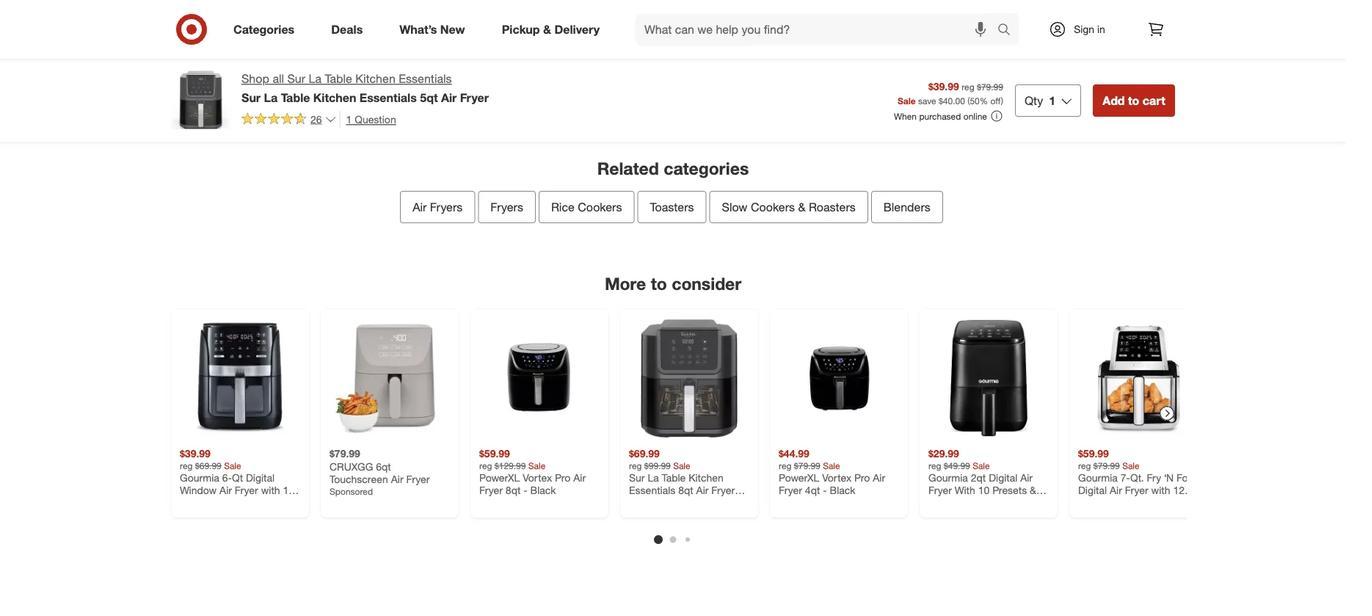 Task type: locate. For each thing, give the bounding box(es) containing it.
$29.99 reg $49.99 sale gourmia 2qt digital air fryer with 10 presets & guided cooking
[[929, 447, 1037, 510]]

1 8qt from the left
[[506, 484, 521, 497]]

to
[[773, 58, 784, 73], [1129, 93, 1140, 107], [651, 273, 667, 294]]

0 vertical spatial $39.99
[[929, 80, 960, 92]]

$69.99 inside the $69.99 reg $99.99 sale sur la table kitchen essentials 8qt air fryer black
[[629, 447, 660, 460]]

kitchen up 26
[[313, 90, 356, 105]]

vortex
[[523, 471, 552, 484], [823, 471, 852, 484]]

2 vertical spatial sur
[[629, 471, 645, 484]]

sign in
[[1075, 23, 1106, 36]]

pro for powerxl vortex pro air fryer 4qt - black
[[855, 471, 871, 484]]

1 question link
[[340, 111, 396, 128]]

black for 4qt
[[830, 484, 856, 497]]

sale for $39.99 reg $79.99 sale save $ 40.00 ( 50 % off )
[[898, 95, 916, 106]]

what's
[[400, 22, 437, 36]]

&
[[543, 22, 552, 36], [799, 200, 806, 214], [1031, 484, 1037, 497]]

related
[[598, 158, 659, 179]]

1 vertical spatial essentials
[[360, 90, 417, 105]]

pro
[[555, 471, 571, 484], [855, 471, 871, 484]]

0 vertical spatial table
[[325, 72, 352, 86]]

0 horizontal spatial all
[[273, 72, 284, 86]]

5qt
[[420, 90, 438, 105]]

$39.99
[[929, 80, 960, 92], [180, 447, 211, 460]]

2 $59.99 from the left
[[1079, 447, 1110, 460]]

gourmia
[[929, 471, 969, 484]]

0 horizontal spatial $69.99
[[195, 460, 222, 471]]

0 horizontal spatial 8qt
[[506, 484, 521, 497]]

cookers inside rice cookers link
[[578, 200, 622, 214]]

1 horizontal spatial cart
[[1143, 93, 1166, 107]]

0 horizontal spatial $39.99
[[180, 447, 211, 460]]

2 vertical spatial kitchen
[[689, 471, 724, 484]]

4
[[763, 58, 769, 73]]

sale inside $59.99 reg $129.99 sale powerxl vortex pro air fryer 8qt - black
[[529, 460, 546, 471]]

add for add to cart
[[1103, 93, 1126, 107]]

1 horizontal spatial table
[[325, 72, 352, 86]]

cookers right "rice"
[[578, 200, 622, 214]]

2 vertical spatial la
[[648, 471, 659, 484]]

0 horizontal spatial -
[[524, 484, 528, 497]]

categories
[[234, 22, 295, 36]]

all left 4
[[747, 58, 760, 73]]

all inside shop all sur la table kitchen essentials sur la table kitchen essentials 5qt air fryer
[[273, 72, 284, 86]]

sale inside the $69.99 reg $99.99 sale sur la table kitchen essentials 8qt air fryer black
[[674, 460, 691, 471]]

2 8qt from the left
[[679, 484, 694, 497]]

0 horizontal spatial sur
[[242, 90, 261, 105]]

1 horizontal spatial la
[[309, 72, 322, 86]]

8qt
[[506, 484, 521, 497], [679, 484, 694, 497]]

sale inside $44.99 reg $79.99 sale powerxl vortex pro air fryer 4qt - black
[[823, 460, 841, 471]]

2 cookers from the left
[[751, 200, 795, 214]]

kitchen right $99.99
[[689, 471, 724, 484]]

to inside add all 4 to cart button
[[773, 58, 784, 73]]

fryers left fryers link
[[430, 200, 463, 214]]

1 vertical spatial 1
[[346, 113, 352, 125]]

to for add to cart
[[1129, 93, 1140, 107]]

reg for $29.99 reg $49.99 sale gourmia 2qt digital air fryer with 10 presets & guided cooking
[[929, 460, 942, 471]]

0 horizontal spatial powerxl
[[480, 471, 520, 484]]

pro right 4qt on the right bottom of the page
[[855, 471, 871, 484]]

2 vertical spatial essentials
[[629, 484, 676, 497]]

1 - from the left
[[524, 484, 528, 497]]

0 horizontal spatial black
[[531, 484, 556, 497]]

powerxl inside $59.99 reg $129.99 sale powerxl vortex pro air fryer 8qt - black
[[480, 471, 520, 484]]

2 vertical spatial &
[[1031, 484, 1037, 497]]

reg
[[962, 81, 975, 92], [180, 460, 193, 471], [480, 460, 492, 471], [629, 460, 642, 471], [779, 460, 792, 471], [929, 460, 942, 471], [1079, 460, 1092, 471]]

all inside button
[[747, 58, 760, 73]]

0 vertical spatial kitchen
[[356, 72, 396, 86]]

essentials
[[399, 72, 452, 86], [360, 90, 417, 105], [629, 484, 676, 497]]

1 horizontal spatial $59.99
[[1079, 447, 1110, 460]]

vortex inside $59.99 reg $129.99 sale powerxl vortex pro air fryer 8qt - black
[[523, 471, 552, 484]]

add left 4
[[721, 58, 744, 73]]

26 link
[[242, 111, 337, 129]]

1 pro from the left
[[555, 471, 571, 484]]

air inside "link"
[[413, 200, 427, 214]]

cookers right slow
[[751, 200, 795, 214]]

categories link
[[221, 13, 313, 46]]

$79.99 for $44.99
[[795, 460, 821, 471]]

reg inside $59.99 reg $129.99 sale powerxl vortex pro air fryer 8qt - black
[[480, 460, 492, 471]]

- inside $59.99 reg $129.99 sale powerxl vortex pro air fryer 8qt - black
[[524, 484, 528, 497]]

(
[[968, 95, 971, 106]]

1 fryers from the left
[[430, 200, 463, 214]]

& right pickup
[[543, 22, 552, 36]]

0 horizontal spatial $59.99
[[480, 447, 510, 460]]

all for add
[[747, 58, 760, 73]]

all
[[747, 58, 760, 73], [273, 72, 284, 86]]

vortex inside $44.99 reg $79.99 sale powerxl vortex pro air fryer 4qt - black
[[823, 471, 852, 484]]

powerxl vortex pro air fryer 8qt - black image
[[480, 318, 600, 438]]

8qt inside $59.99 reg $129.99 sale powerxl vortex pro air fryer 8qt - black
[[506, 484, 521, 497]]

digital
[[989, 471, 1018, 484]]

air inside $29.99 reg $49.99 sale gourmia 2qt digital air fryer with 10 presets & guided cooking
[[1021, 471, 1033, 484]]

black inside $44.99 reg $79.99 sale powerxl vortex pro air fryer 4qt - black
[[830, 484, 856, 497]]

la inside the $69.99 reg $99.99 sale sur la table kitchen essentials 8qt air fryer black
[[648, 471, 659, 484]]

rice cookers link
[[539, 191, 635, 223]]

what's new
[[400, 22, 465, 36]]

$129.99
[[495, 460, 526, 471]]

$59.99 inside $59.99 reg $79.99 sale
[[1079, 447, 1110, 460]]

with
[[955, 484, 976, 497]]

add inside add to cart button
[[1103, 93, 1126, 107]]

qty 1
[[1025, 93, 1056, 107]]

)
[[1002, 95, 1004, 106]]

2 powerxl from the left
[[779, 471, 820, 484]]

2 pro from the left
[[855, 471, 871, 484]]

2qt
[[972, 471, 987, 484]]

-
[[524, 484, 528, 497], [824, 484, 828, 497]]

2 horizontal spatial sur
[[629, 471, 645, 484]]

kitchen up the question
[[356, 72, 396, 86]]

- for 8qt
[[524, 484, 528, 497]]

1 vertical spatial &
[[799, 200, 806, 214]]

0 vertical spatial cart
[[787, 58, 810, 73]]

reg inside the $69.99 reg $99.99 sale sur la table kitchen essentials 8qt air fryer black
[[629, 460, 642, 471]]

add all 4 to cart button
[[712, 49, 820, 82]]

reg inside $39.99 reg $69.99 sale
[[180, 460, 193, 471]]

& inside $29.99 reg $49.99 sale gourmia 2qt digital air fryer with 10 presets & guided cooking
[[1031, 484, 1037, 497]]

1 horizontal spatial 8qt
[[679, 484, 694, 497]]

1 horizontal spatial -
[[824, 484, 828, 497]]

vortex for 4qt
[[823, 471, 852, 484]]

kitchen inside the $69.99 reg $99.99 sale sur la table kitchen essentials 8qt air fryer black
[[689, 471, 724, 484]]

1 horizontal spatial pro
[[855, 471, 871, 484]]

0 vertical spatial 1
[[1050, 93, 1056, 107]]

cookers for rice
[[578, 200, 622, 214]]

deals
[[331, 22, 363, 36]]

2 vertical spatial table
[[662, 471, 686, 484]]

sale for $39.99 reg $69.99 sale
[[224, 460, 241, 471]]

powerxl inside $44.99 reg $79.99 sale powerxl vortex pro air fryer 4qt - black
[[779, 471, 820, 484]]

add
[[721, 58, 744, 73], [1103, 93, 1126, 107]]

$59.99
[[480, 447, 510, 460], [1079, 447, 1110, 460]]

reg for $44.99 reg $79.99 sale powerxl vortex pro air fryer 4qt - black
[[779, 460, 792, 471]]

pro right $129.99 at the bottom of the page
[[555, 471, 571, 484]]

1 $59.99 from the left
[[480, 447, 510, 460]]

2 horizontal spatial to
[[1129, 93, 1140, 107]]

1 horizontal spatial $39.99
[[929, 80, 960, 92]]

1 horizontal spatial black
[[629, 497, 655, 510]]

rice
[[552, 200, 575, 214]]

$79.99 inside $59.99 reg $79.99 sale
[[1094, 460, 1121, 471]]

gourmia 6-qt digital window air fryer with 12 presets & guided cooking black image
[[180, 318, 300, 438]]

2 horizontal spatial table
[[662, 471, 686, 484]]

0 vertical spatial &
[[543, 22, 552, 36]]

la
[[309, 72, 322, 86], [264, 90, 278, 105], [648, 471, 659, 484]]

0 horizontal spatial fryers
[[430, 200, 463, 214]]

0 horizontal spatial pro
[[555, 471, 571, 484]]

$39.99 inside $39.99 reg $79.99 sale save $ 40.00 ( 50 % off )
[[929, 80, 960, 92]]

pro inside $59.99 reg $129.99 sale powerxl vortex pro air fryer 8qt - black
[[555, 471, 571, 484]]

0 vertical spatial add
[[721, 58, 744, 73]]

0 horizontal spatial to
[[651, 273, 667, 294]]

fryer
[[460, 90, 489, 105], [406, 473, 430, 486], [480, 484, 503, 497], [712, 484, 735, 497], [779, 484, 803, 497], [929, 484, 953, 497]]

1 inside 'link'
[[346, 113, 352, 125]]

sale for $59.99 reg $79.99 sale
[[1123, 460, 1140, 471]]

1 vertical spatial sur
[[242, 90, 261, 105]]

cookers
[[578, 200, 622, 214], [751, 200, 795, 214]]

1 horizontal spatial to
[[773, 58, 784, 73]]

1 horizontal spatial cookers
[[751, 200, 795, 214]]

fryers
[[430, 200, 463, 214], [491, 200, 524, 214]]

- right 4qt on the right bottom of the page
[[824, 484, 828, 497]]

vortex for 8qt
[[523, 471, 552, 484]]

1 vertical spatial table
[[281, 90, 310, 105]]

1 vertical spatial cart
[[1143, 93, 1166, 107]]

black inside $59.99 reg $129.99 sale powerxl vortex pro air fryer 8qt - black
[[531, 484, 556, 497]]

fryers inside "link"
[[430, 200, 463, 214]]

1 vertical spatial to
[[1129, 93, 1140, 107]]

2 - from the left
[[824, 484, 828, 497]]

2 horizontal spatial &
[[1031, 484, 1037, 497]]

0 horizontal spatial &
[[543, 22, 552, 36]]

- down $129.99 at the bottom of the page
[[524, 484, 528, 497]]

to for more to consider
[[651, 273, 667, 294]]

reg inside $29.99 reg $49.99 sale gourmia 2qt digital air fryer with 10 presets & guided cooking
[[929, 460, 942, 471]]

fryer inside $44.99 reg $79.99 sale powerxl vortex pro air fryer 4qt - black
[[779, 484, 803, 497]]

$79.99 inside $39.99 reg $79.99 sale save $ 40.00 ( 50 % off )
[[978, 81, 1004, 92]]

8qt for -
[[506, 484, 521, 497]]

sale inside $39.99 reg $79.99 sale save $ 40.00 ( 50 % off )
[[898, 95, 916, 106]]

& right presets
[[1031, 484, 1037, 497]]

$39.99 for $39.99 reg $69.99 sale
[[180, 447, 211, 460]]

1 cookers from the left
[[578, 200, 622, 214]]

2 vortex from the left
[[823, 471, 852, 484]]

air inside $59.99 reg $129.99 sale powerxl vortex pro air fryer 8qt - black
[[574, 471, 586, 484]]

0 horizontal spatial la
[[264, 90, 278, 105]]

0 horizontal spatial cookers
[[578, 200, 622, 214]]

0 horizontal spatial add
[[721, 58, 744, 73]]

$39.99 reg $79.99 sale save $ 40.00 ( 50 % off )
[[898, 80, 1004, 106]]

1 horizontal spatial powerxl
[[779, 471, 820, 484]]

8qt inside the $69.99 reg $99.99 sale sur la table kitchen essentials 8qt air fryer black
[[679, 484, 694, 497]]

reg inside $44.99 reg $79.99 sale powerxl vortex pro air fryer 4qt - black
[[779, 460, 792, 471]]

sale inside $39.99 reg $69.99 sale
[[224, 460, 241, 471]]

slow
[[722, 200, 748, 214]]

& left roasters
[[799, 200, 806, 214]]

1 vertical spatial $39.99
[[180, 447, 211, 460]]

1 powerxl from the left
[[480, 471, 520, 484]]

reg inside $39.99 reg $79.99 sale save $ 40.00 ( 50 % off )
[[962, 81, 975, 92]]

$79.99 for $39.99
[[978, 81, 1004, 92]]

0 horizontal spatial table
[[281, 90, 310, 105]]

sale inside $29.99 reg $49.99 sale gourmia 2qt digital air fryer with 10 presets & guided cooking
[[973, 460, 990, 471]]

0 horizontal spatial cart
[[787, 58, 810, 73]]

0 horizontal spatial vortex
[[523, 471, 552, 484]]

0 horizontal spatial 1
[[346, 113, 352, 125]]

sale inside $59.99 reg $79.99 sale
[[1123, 460, 1140, 471]]

1 vortex from the left
[[523, 471, 552, 484]]

2 vertical spatial to
[[651, 273, 667, 294]]

blenders
[[884, 200, 931, 214]]

pickup & delivery
[[502, 22, 600, 36]]

add to cart button
[[1094, 84, 1176, 117]]

add down in at the top
[[1103, 93, 1126, 107]]

$39.99 inside $39.99 reg $69.99 sale
[[180, 447, 211, 460]]

1 horizontal spatial $69.99
[[629, 447, 660, 460]]

26
[[311, 113, 322, 125]]

%
[[980, 95, 989, 106]]

0 vertical spatial to
[[773, 58, 784, 73]]

1 right qty
[[1050, 93, 1056, 107]]

sale for $69.99 reg $99.99 sale sur la table kitchen essentials 8qt air fryer black
[[674, 460, 691, 471]]

$79.99 inside $44.99 reg $79.99 sale powerxl vortex pro air fryer 4qt - black
[[795, 460, 821, 471]]

essentials down $99.99
[[629, 484, 676, 497]]

cookers inside slow cookers & roasters link
[[751, 200, 795, 214]]

1 horizontal spatial sur
[[288, 72, 306, 86]]

1 horizontal spatial &
[[799, 200, 806, 214]]

1 left the question
[[346, 113, 352, 125]]

1 horizontal spatial add
[[1103, 93, 1126, 107]]

sign in link
[[1037, 13, 1129, 46]]

fryers left "rice"
[[491, 200, 524, 214]]

to inside add to cart button
[[1129, 93, 1140, 107]]

$59.99 reg $79.99 sale
[[1079, 447, 1140, 471]]

1
[[1050, 93, 1056, 107], [346, 113, 352, 125]]

cookers for slow
[[751, 200, 795, 214]]

sur
[[288, 72, 306, 86], [242, 90, 261, 105], [629, 471, 645, 484]]

1 horizontal spatial fryers
[[491, 200, 524, 214]]

reg for $39.99 reg $69.99 sale
[[180, 460, 193, 471]]

1 horizontal spatial vortex
[[823, 471, 852, 484]]

1 horizontal spatial all
[[747, 58, 760, 73]]

$79.99 for $59.99
[[1094, 460, 1121, 471]]

$
[[939, 95, 944, 106]]

essentials up the question
[[360, 90, 417, 105]]

all right 'shop'
[[273, 72, 284, 86]]

1 vertical spatial add
[[1103, 93, 1126, 107]]

- inside $44.99 reg $79.99 sale powerxl vortex pro air fryer 4qt - black
[[824, 484, 828, 497]]

$69.99
[[629, 447, 660, 460], [195, 460, 222, 471]]

search
[[992, 24, 1027, 38]]

pro inside $44.99 reg $79.99 sale powerxl vortex pro air fryer 4qt - black
[[855, 471, 871, 484]]

sale
[[898, 95, 916, 106], [224, 460, 241, 471], [529, 460, 546, 471], [674, 460, 691, 471], [823, 460, 841, 471], [973, 460, 990, 471], [1123, 460, 1140, 471]]

$59.99 inside $59.99 reg $129.99 sale powerxl vortex pro air fryer 8qt - black
[[480, 447, 510, 460]]

2 horizontal spatial black
[[830, 484, 856, 497]]

table inside the $69.99 reg $99.99 sale sur la table kitchen essentials 8qt air fryer black
[[662, 471, 686, 484]]

air inside $79.99 cruxgg 6qt touchscreen air fryer sponsored
[[391, 473, 404, 486]]

essentials up 5qt
[[399, 72, 452, 86]]

2 horizontal spatial la
[[648, 471, 659, 484]]

shop all sur la table kitchen essentials sur la table kitchen essentials 5qt air fryer
[[242, 72, 489, 105]]

$39.99 for $39.99 reg $79.99 sale save $ 40.00 ( 50 % off )
[[929, 80, 960, 92]]

rice cookers
[[552, 200, 622, 214]]

black inside the $69.99 reg $99.99 sale sur la table kitchen essentials 8qt air fryer black
[[629, 497, 655, 510]]

add inside add all 4 to cart button
[[721, 58, 744, 73]]

when purchased online
[[894, 110, 988, 121]]

What can we help you find? suggestions appear below search field
[[636, 13, 1002, 46]]

reg inside $59.99 reg $79.99 sale
[[1079, 460, 1092, 471]]



Task type: describe. For each thing, give the bounding box(es) containing it.
50
[[971, 95, 980, 106]]

air inside shop all sur la table kitchen essentials sur la table kitchen essentials 5qt air fryer
[[441, 90, 457, 105]]

8qt for air
[[679, 484, 694, 497]]

purchased
[[920, 110, 962, 121]]

online
[[964, 110, 988, 121]]

$99.99
[[645, 460, 671, 471]]

fryer inside $59.99 reg $129.99 sale powerxl vortex pro air fryer 8qt - black
[[480, 484, 503, 497]]

presets
[[993, 484, 1028, 497]]

deals link
[[319, 13, 381, 46]]

search button
[[992, 13, 1027, 48]]

in
[[1098, 23, 1106, 36]]

pickup & delivery link
[[490, 13, 618, 46]]

powerxl for 4qt
[[779, 471, 820, 484]]

categories
[[664, 158, 749, 179]]

sale for $59.99 reg $129.99 sale powerxl vortex pro air fryer 8qt - black
[[529, 460, 546, 471]]

question
[[355, 113, 396, 125]]

add to cart
[[1103, 93, 1166, 107]]

10
[[979, 484, 990, 497]]

fryer inside $79.99 cruxgg 6qt touchscreen air fryer sponsored
[[406, 473, 430, 486]]

0 vertical spatial la
[[309, 72, 322, 86]]

what's new link
[[387, 13, 484, 46]]

qty
[[1025, 93, 1044, 107]]

4qt
[[806, 484, 821, 497]]

gourmia 2qt digital air fryer with 10 presets & guided cooking image
[[929, 318, 1050, 438]]

sale for $44.99 reg $79.99 sale powerxl vortex pro air fryer 4qt - black
[[823, 460, 841, 471]]

6qt
[[376, 460, 391, 473]]

sign
[[1075, 23, 1095, 36]]

sale for $29.99 reg $49.99 sale gourmia 2qt digital air fryer with 10 presets & guided cooking
[[973, 460, 990, 471]]

pro for powerxl vortex pro air fryer 8qt - black
[[555, 471, 571, 484]]

when
[[894, 110, 917, 121]]

air fryers link
[[400, 191, 475, 223]]

pickup
[[502, 22, 540, 36]]

image of sur la table kitchen essentials 5qt air fryer image
[[171, 71, 230, 129]]

$69.99 reg $99.99 sale sur la table kitchen essentials 8qt air fryer black
[[629, 447, 735, 510]]

items)
[[656, 57, 694, 74]]

$29.99
[[929, 447, 960, 460]]

air fryers
[[413, 200, 463, 214]]

sur la table kitchen essentials 8qt air fryer black image
[[629, 318, 750, 438]]

fryer inside the $69.99 reg $99.99 sale sur la table kitchen essentials 8qt air fryer black
[[712, 484, 735, 497]]

save
[[919, 95, 937, 106]]

- for 4qt
[[824, 484, 828, 497]]

$79.99 inside $79.99 cruxgg 6qt touchscreen air fryer sponsored
[[330, 447, 361, 460]]

add all 4 to cart
[[721, 58, 810, 73]]

$79.99 cruxgg 6qt touchscreen air fryer sponsored
[[330, 447, 430, 497]]

powerxl vortex pro air fryer 4qt - black image
[[779, 318, 900, 438]]

air inside the $69.99 reg $99.99 sale sur la table kitchen essentials 8qt air fryer black
[[697, 484, 709, 497]]

1 question
[[346, 113, 396, 125]]

fryer inside shop all sur la table kitchen essentials sur la table kitchen essentials 5qt air fryer
[[460, 90, 489, 105]]

slow cookers & roasters
[[722, 200, 856, 214]]

$59.99 for $59.99 reg $79.99 sale
[[1079, 447, 1110, 460]]

40.00
[[944, 95, 966, 106]]

air inside $44.99 reg $79.99 sale powerxl vortex pro air fryer 4qt - black
[[873, 471, 886, 484]]

gourmia 7-qt. fry 'n fold digital air fryer with 12 presets & guided cooking black image
[[1079, 318, 1199, 438]]

reg for $69.99 reg $99.99 sale sur la table kitchen essentials 8qt air fryer black
[[629, 460, 642, 471]]

$59.99 reg $129.99 sale powerxl vortex pro air fryer 8qt - black
[[480, 447, 586, 497]]

delivery
[[555, 22, 600, 36]]

more to consider
[[605, 273, 742, 294]]

touchscreen
[[330, 473, 388, 486]]

off
[[991, 95, 1002, 106]]

fryers link
[[478, 191, 536, 223]]

1 vertical spatial kitchen
[[313, 90, 356, 105]]

fryer inside $29.99 reg $49.99 sale gourmia 2qt digital air fryer with 10 presets & guided cooking
[[929, 484, 953, 497]]

cooking
[[966, 497, 1004, 510]]

reg for $59.99 reg $79.99 sale
[[1079, 460, 1092, 471]]

shop
[[242, 72, 269, 86]]

guided
[[929, 497, 963, 510]]

cruxgg 6qt touchscreen air fryer image
[[330, 318, 450, 438]]

related categories
[[598, 158, 749, 179]]

consider
[[672, 273, 742, 294]]

2 fryers from the left
[[491, 200, 524, 214]]

subtotal:
[[527, 57, 584, 74]]

all for shop
[[273, 72, 284, 86]]

$44.99 reg $79.99 sale powerxl vortex pro air fryer 4qt - black
[[779, 447, 886, 497]]

roasters
[[809, 200, 856, 214]]

$59.99 for $59.99 reg $129.99 sale powerxl vortex pro air fryer 8qt - black
[[480, 447, 510, 460]]

more
[[605, 273, 647, 294]]

1 vertical spatial la
[[264, 90, 278, 105]]

$49.99
[[944, 460, 971, 471]]

add for add all 4 to cart
[[721, 58, 744, 73]]

$39.99 reg $69.99 sale
[[180, 447, 241, 471]]

reg for $59.99 reg $129.99 sale powerxl vortex pro air fryer 8qt - black
[[480, 460, 492, 471]]

sponsored
[[330, 486, 373, 497]]

slow cookers & roasters link
[[710, 191, 869, 223]]

$44.99
[[779, 447, 810, 460]]

$104.96
[[587, 57, 637, 74]]

blenders link
[[872, 191, 944, 223]]

subtotal: $104.96 (4 items)
[[527, 57, 694, 74]]

1 horizontal spatial 1
[[1050, 93, 1056, 107]]

toasters
[[650, 200, 694, 214]]

(4
[[641, 57, 652, 74]]

reg for $39.99 reg $79.99 sale save $ 40.00 ( 50 % off )
[[962, 81, 975, 92]]

0 vertical spatial sur
[[288, 72, 306, 86]]

new
[[441, 22, 465, 36]]

sur inside the $69.99 reg $99.99 sale sur la table kitchen essentials 8qt air fryer black
[[629, 471, 645, 484]]

0 vertical spatial essentials
[[399, 72, 452, 86]]

essentials inside the $69.99 reg $99.99 sale sur la table kitchen essentials 8qt air fryer black
[[629, 484, 676, 497]]

black for 8qt
[[531, 484, 556, 497]]

powerxl for 8qt
[[480, 471, 520, 484]]

cruxgg
[[330, 460, 373, 473]]

toasters link
[[638, 191, 707, 223]]

$69.99 inside $39.99 reg $69.99 sale
[[195, 460, 222, 471]]



Task type: vqa. For each thing, say whether or not it's contained in the screenshot.
or
no



